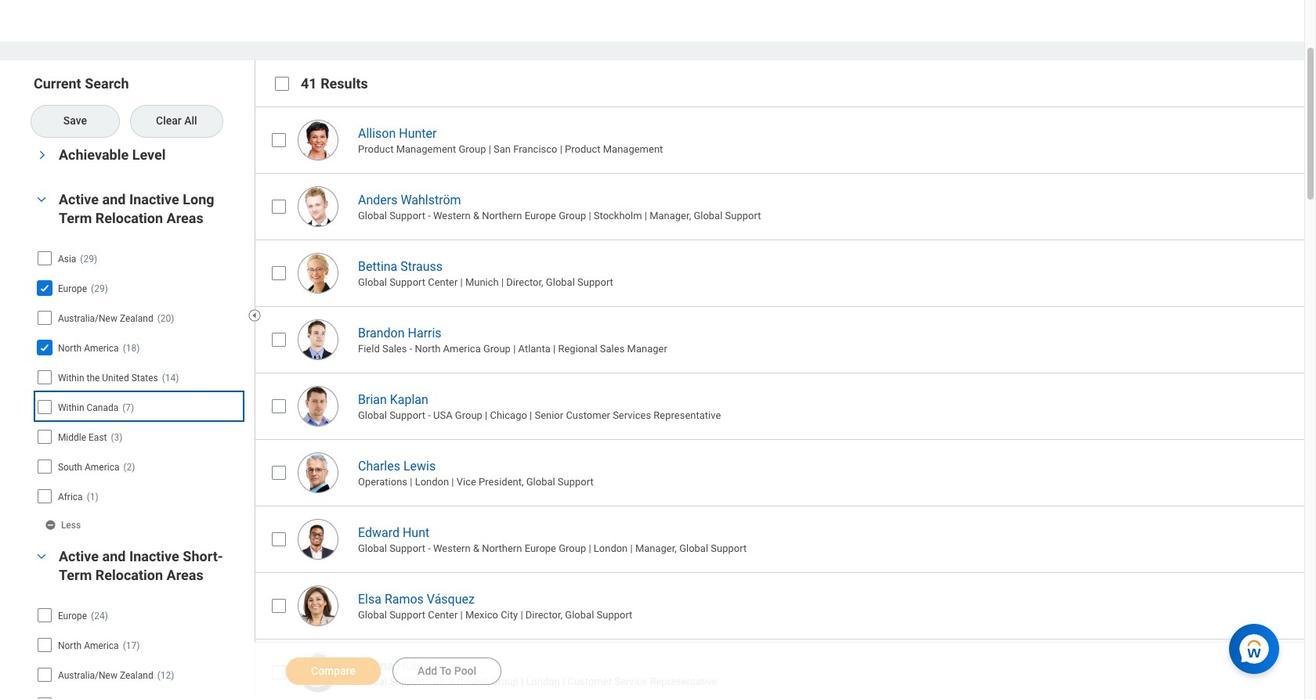 Task type: locate. For each thing, give the bounding box(es) containing it.
northern down san
[[482, 210, 522, 222]]

america
[[84, 343, 119, 354], [443, 343, 481, 355], [85, 462, 119, 473], [84, 641, 119, 652]]

term inside active and inactive long term relocation areas
[[59, 210, 92, 226]]

- inside edward hunt list item
[[428, 543, 431, 555]]

search
[[85, 75, 129, 91]]

2 management from the left
[[603, 144, 663, 155]]

areas down long on the left top
[[167, 210, 203, 226]]

north america inside active and inactive long term relocation areas "tree"
[[58, 343, 119, 354]]

active
[[59, 191, 99, 208], [59, 548, 99, 565]]

0 vertical spatial relocation
[[95, 210, 163, 226]]

1 northern from the top
[[482, 210, 522, 222]]

north america down (24)
[[58, 641, 119, 652]]

& right uk
[[449, 676, 455, 688]]

sales
[[382, 343, 407, 355], [600, 343, 625, 355]]

check small image
[[35, 279, 54, 297], [35, 338, 54, 357]]

chicago
[[490, 410, 527, 422]]

areas inside active and inactive short- term relocation areas
[[167, 567, 203, 584]]

41
[[301, 75, 317, 91]]

hobson
[[397, 659, 441, 674]]

sales down brandon harris
[[382, 343, 407, 355]]

- for harris
[[410, 343, 412, 355]]

term inside active and inactive short- term relocation areas
[[59, 567, 92, 584]]

and
[[102, 191, 126, 208], [102, 548, 126, 565]]

lewis
[[403, 459, 436, 474]]

western inside anders wahlström list item
[[433, 210, 471, 222]]

bettina strauss list item
[[255, 240, 1316, 306]]

center
[[428, 277, 458, 288], [428, 610, 458, 622]]

1 australia/new from the top
[[58, 313, 118, 324]]

0 vertical spatial north america
[[58, 343, 119, 354]]

australia/new inside active and inactive long term relocation areas "tree"
[[58, 313, 118, 324]]

australia/new zealand inside active and inactive short- term relocation areas tree
[[58, 671, 153, 681]]

0 vertical spatial areas
[[167, 210, 203, 226]]

2 center from the top
[[428, 610, 458, 622]]

2 vertical spatial london
[[526, 676, 560, 688]]

zealand left (12)
[[120, 671, 153, 681]]

clear all button
[[131, 106, 222, 137]]

& inside anders wahlström list item
[[473, 210, 480, 222]]

zealand for (12)
[[120, 671, 153, 681]]

&
[[473, 210, 480, 222], [473, 543, 480, 555], [449, 676, 455, 688]]

states
[[131, 373, 158, 384]]

(7)
[[122, 403, 134, 414]]

management up stockholm
[[603, 144, 663, 155]]

1 vertical spatial zealand
[[120, 671, 153, 681]]

- for wahlström
[[428, 210, 431, 222]]

0 vertical spatial (29)
[[80, 254, 97, 265]]

0 vertical spatial western
[[433, 210, 471, 222]]

north america up the
[[58, 343, 119, 354]]

europe
[[525, 210, 556, 222], [58, 284, 87, 294], [525, 543, 556, 555], [58, 611, 87, 622]]

elsa ramos vásquez link
[[358, 589, 475, 607]]

1 within from the top
[[58, 373, 84, 384]]

chevron down image up chevron down icon
[[36, 146, 47, 164]]

group inside anders wahlström list item
[[559, 210, 586, 222]]

group inside edward hunt list item
[[559, 543, 586, 555]]

0 horizontal spatial sales
[[382, 343, 407, 355]]

1 inactive from the top
[[129, 191, 179, 208]]

chevron down image down less dropdown button
[[32, 552, 51, 563]]

-
[[428, 210, 431, 222], [410, 343, 412, 355], [428, 410, 431, 422], [428, 543, 431, 555], [428, 676, 431, 688]]

and up (24)
[[102, 548, 126, 565]]

inactive
[[129, 191, 179, 208], [129, 548, 179, 565]]

relocation inside active and inactive short- term relocation areas
[[95, 567, 163, 584]]

0 vertical spatial australia/new
[[58, 313, 118, 324]]

relocation inside active and inactive long term relocation areas
[[95, 210, 163, 226]]

australia/new zealand inside active and inactive long term relocation areas "tree"
[[58, 313, 153, 324]]

0 vertical spatial and
[[102, 191, 126, 208]]

1 vertical spatial and
[[102, 548, 126, 565]]

north america for (18)
[[58, 343, 119, 354]]

director, right city
[[526, 610, 563, 622]]

western inside edward hunt list item
[[433, 543, 471, 555]]

customer left the service
[[568, 676, 612, 688]]

- for hobson
[[428, 676, 431, 688]]

active down less
[[59, 548, 99, 565]]

current
[[34, 75, 81, 91]]

0 vertical spatial customer
[[566, 410, 610, 422]]

0 vertical spatial inactive
[[129, 191, 179, 208]]

representative inside brian kaplan list item
[[654, 410, 721, 422]]

australia/new inside active and inactive short- term relocation areas tree
[[58, 671, 118, 681]]

1 vertical spatial australia/new
[[58, 671, 118, 681]]

- down brandon harris
[[410, 343, 412, 355]]

relocation for short-
[[95, 567, 163, 584]]

australia/new down (24)
[[58, 671, 118, 681]]

1 vertical spatial relocation
[[95, 567, 163, 584]]

munich
[[465, 277, 499, 288]]

active inside active and inactive long term relocation areas
[[59, 191, 99, 208]]

(1)
[[87, 492, 98, 503]]

relocation up (24)
[[95, 567, 163, 584]]

- down the wahlström
[[428, 210, 431, 222]]

& up munich
[[473, 210, 480, 222]]

product management group   |   san francisco   |   product management
[[358, 144, 663, 155]]

north down harris
[[415, 343, 441, 355]]

australia/new zealand for (17)
[[58, 671, 153, 681]]

1 vertical spatial north america
[[58, 641, 119, 652]]

america down (24)
[[84, 641, 119, 652]]

1 areas from the top
[[167, 210, 203, 226]]

1 north america from the top
[[58, 343, 119, 354]]

1 australia/new zealand from the top
[[58, 313, 153, 324]]

2 inactive from the top
[[129, 548, 179, 565]]

australia/new zealand up (18)
[[58, 313, 153, 324]]

anders
[[358, 193, 398, 207]]

center for strauss
[[428, 277, 458, 288]]

active and inactive long term relocation areas tree
[[35, 245, 241, 510]]

europe inside anders wahlström list item
[[525, 210, 556, 222]]

northern down president,
[[482, 543, 522, 555]]

0 horizontal spatial london
[[415, 477, 449, 488]]

america up usa
[[443, 343, 481, 355]]

2 western from the top
[[433, 543, 471, 555]]

edward hunt
[[358, 526, 430, 540]]

1 vertical spatial active
[[59, 548, 99, 565]]

management
[[396, 144, 456, 155], [603, 144, 663, 155]]

australia/new zealand for (29)
[[58, 313, 153, 324]]

relocation down achievable level "button"
[[95, 210, 163, 226]]

active and inactive short- term relocation areas
[[59, 548, 223, 584]]

product right francisco
[[565, 144, 601, 155]]

(17)
[[123, 641, 140, 652]]

western
[[433, 210, 471, 222], [433, 543, 471, 555]]

director, right munich
[[506, 277, 544, 288]]

2 product from the left
[[565, 144, 601, 155]]

- inside brian kaplan list item
[[428, 410, 431, 422]]

1 relocation from the top
[[95, 210, 163, 226]]

0 vertical spatial center
[[428, 277, 458, 288]]

inactive inside active and inactive short- term relocation areas
[[129, 548, 179, 565]]

manager, inside edward hunt list item
[[635, 543, 677, 555]]

western down the wahlström
[[433, 210, 471, 222]]

areas
[[167, 210, 203, 226], [167, 567, 203, 584]]

- inside emma hobson list item
[[428, 676, 431, 688]]

zealand left the (20)
[[120, 313, 153, 324]]

america inside active and inactive short- term relocation areas tree
[[84, 641, 119, 652]]

zealand
[[120, 313, 153, 324], [120, 671, 153, 681]]

zealand inside active and inactive long term relocation areas "tree"
[[120, 313, 153, 324]]

northern for anders wahlström
[[482, 210, 522, 222]]

zealand inside active and inactive short- term relocation areas tree
[[120, 671, 153, 681]]

south america
[[58, 462, 119, 473]]

chevron down image
[[36, 146, 47, 164], [32, 552, 51, 563]]

2 vertical spatial &
[[449, 676, 455, 688]]

representative right services
[[654, 410, 721, 422]]

1 vertical spatial london
[[594, 543, 628, 555]]

management down hunter
[[396, 144, 456, 155]]

1 term from the top
[[59, 210, 92, 226]]

0 vertical spatial &
[[473, 210, 480, 222]]

areas inside active and inactive long term relocation areas
[[167, 210, 203, 226]]

1 vertical spatial &
[[473, 543, 480, 555]]

within left the
[[58, 373, 84, 384]]

australia/new zealand down (17)
[[58, 671, 153, 681]]

north for (17)
[[58, 641, 82, 652]]

inactive inside active and inactive long term relocation areas
[[129, 191, 179, 208]]

australia/new up the
[[58, 313, 118, 324]]

1 vertical spatial areas
[[167, 567, 203, 584]]

1 vertical spatial manager,
[[635, 543, 677, 555]]

1 horizontal spatial sales
[[600, 343, 625, 355]]

(14)
[[162, 373, 179, 384]]

1 vertical spatial representative
[[650, 676, 717, 688]]

(2)
[[123, 462, 135, 473]]

1 vertical spatial inactive
[[129, 548, 179, 565]]

filter search field
[[31, 74, 257, 700]]

brandon harris link
[[358, 323, 442, 341]]

senior
[[535, 410, 564, 422]]

& inside edward hunt list item
[[473, 543, 480, 555]]

1 vertical spatial check small image
[[35, 338, 54, 357]]

western for wahlström
[[433, 210, 471, 222]]

0 horizontal spatial product
[[358, 144, 394, 155]]

2 and from the top
[[102, 548, 126, 565]]

2 sales from the left
[[600, 343, 625, 355]]

chevron down image inside active and inactive short- term relocation areas group
[[32, 552, 51, 563]]

global inside brian kaplan list item
[[358, 410, 387, 422]]

europe inside edward hunt list item
[[525, 543, 556, 555]]

active and inactive long term relocation areas group
[[31, 189, 247, 535]]

center inside elsa ramos vásquez list item
[[428, 610, 458, 622]]

northern inside edward hunt list item
[[482, 543, 522, 555]]

canada
[[87, 403, 119, 414]]

0 horizontal spatial management
[[396, 144, 456, 155]]

& inside emma hobson list item
[[449, 676, 455, 688]]

0 vertical spatial chevron down image
[[36, 146, 47, 164]]

emma
[[358, 659, 394, 674]]

center down strauss
[[428, 277, 458, 288]]

north inside active and inactive long term relocation areas "tree"
[[58, 343, 82, 354]]

support inside brian kaplan list item
[[390, 410, 425, 422]]

sales right the regional at the left of the page
[[600, 343, 625, 355]]

- left usa
[[428, 410, 431, 422]]

global support - usa group   |   chicago   |   senior customer services representative
[[358, 410, 721, 422]]

1 vertical spatial term
[[59, 567, 92, 584]]

america left (18)
[[84, 343, 119, 354]]

1 center from the top
[[428, 277, 458, 288]]

global support center   |   munich   |   director, global support
[[358, 277, 613, 288]]

customer right senior
[[566, 410, 610, 422]]

and down achievable level
[[102, 191, 126, 208]]

north for (18)
[[58, 343, 82, 354]]

2 northern from the top
[[482, 543, 522, 555]]

1 vertical spatial northern
[[482, 543, 522, 555]]

1 horizontal spatial product
[[565, 144, 601, 155]]

0 vertical spatial term
[[59, 210, 92, 226]]

2 australia/new from the top
[[58, 671, 118, 681]]

manager,
[[650, 210, 691, 222], [635, 543, 677, 555]]

london
[[415, 477, 449, 488], [594, 543, 628, 555], [526, 676, 560, 688]]

manager, for hunt
[[635, 543, 677, 555]]

north left (17)
[[58, 641, 82, 652]]

1 western from the top
[[433, 210, 471, 222]]

active for active and inactive long term relocation areas
[[59, 191, 99, 208]]

northern inside anders wahlström list item
[[482, 210, 522, 222]]

& for anders wahlström
[[473, 210, 480, 222]]

inactive left long on the left top
[[129, 191, 179, 208]]

1 vertical spatial director,
[[526, 610, 563, 622]]

manager, inside anders wahlström list item
[[650, 210, 691, 222]]

active right chevron down icon
[[59, 191, 99, 208]]

within up 'middle'
[[58, 403, 84, 414]]

2 horizontal spatial london
[[594, 543, 628, 555]]

0 vertical spatial active
[[59, 191, 99, 208]]

product
[[358, 144, 394, 155], [565, 144, 601, 155]]

0 vertical spatial london
[[415, 477, 449, 488]]

1 vertical spatial within
[[58, 403, 84, 414]]

2 australia/new zealand from the top
[[58, 671, 153, 681]]

representative
[[654, 410, 721, 422], [650, 676, 717, 688]]

and inside active and inactive short- term relocation areas
[[102, 548, 126, 565]]

1 vertical spatial chevron down image
[[32, 552, 51, 563]]

active and inactive short- term relocation areas group
[[31, 547, 247, 700]]

1 vertical spatial western
[[433, 543, 471, 555]]

(29)
[[80, 254, 97, 265], [91, 284, 108, 294]]

within for within canada
[[58, 403, 84, 414]]

2 north america from the top
[[58, 641, 119, 652]]

director,
[[506, 277, 544, 288], [526, 610, 563, 622]]

active and inactive short- term relocation areas tree
[[37, 602, 241, 700]]

united
[[102, 373, 129, 384]]

active inside active and inactive short- term relocation areas
[[59, 548, 99, 565]]

product down allison
[[358, 144, 394, 155]]

1 active from the top
[[59, 191, 99, 208]]

group
[[459, 144, 486, 155], [559, 210, 586, 222], [483, 343, 511, 355], [455, 410, 483, 422], [559, 543, 586, 555], [491, 676, 519, 688]]

director, inside bettina strauss list item
[[506, 277, 544, 288]]

1 vertical spatial customer
[[568, 676, 612, 688]]

2 term from the top
[[59, 567, 92, 584]]

- left uk
[[428, 676, 431, 688]]

1 zealand from the top
[[120, 313, 153, 324]]

0 vertical spatial zealand
[[120, 313, 153, 324]]

and inside active and inactive long term relocation areas
[[102, 191, 126, 208]]

hunt
[[403, 526, 430, 540]]

2 areas from the top
[[167, 567, 203, 584]]

north
[[58, 343, 82, 354], [415, 343, 441, 355], [58, 641, 82, 652]]

north inside active and inactive short- term relocation areas tree
[[58, 641, 82, 652]]

term up asia
[[59, 210, 92, 226]]

- inside anders wahlström list item
[[428, 210, 431, 222]]

america inside the brandon harris list item
[[443, 343, 481, 355]]

2 active from the top
[[59, 548, 99, 565]]

north america inside active and inactive short- term relocation areas tree
[[58, 641, 119, 652]]

australia/new for europe
[[58, 313, 118, 324]]

areas down short-
[[167, 567, 203, 584]]

- down the hunt
[[428, 543, 431, 555]]

1 vertical spatial center
[[428, 610, 458, 622]]

1 horizontal spatial management
[[603, 144, 663, 155]]

1 management from the left
[[396, 144, 456, 155]]

allison
[[358, 126, 396, 141]]

1 vertical spatial (29)
[[91, 284, 108, 294]]

field
[[358, 343, 380, 355]]

1 and from the top
[[102, 191, 126, 208]]

1 horizontal spatial london
[[526, 676, 560, 688]]

africa
[[58, 492, 83, 503]]

& up vásquez
[[473, 543, 480, 555]]

0 vertical spatial representative
[[654, 410, 721, 422]]

bettina strauss
[[358, 259, 443, 274]]

relocation
[[95, 210, 163, 226], [95, 567, 163, 584]]

2 check small image from the top
[[35, 338, 54, 357]]

north america for (17)
[[58, 641, 119, 652]]

america for (18)
[[84, 343, 119, 354]]

america left (2)
[[85, 462, 119, 473]]

2 zealand from the top
[[120, 671, 153, 681]]

clear all
[[156, 114, 197, 127]]

inactive for long
[[129, 191, 179, 208]]

northern
[[482, 210, 522, 222], [482, 543, 522, 555]]

0 vertical spatial northern
[[482, 210, 522, 222]]

representative right the service
[[650, 676, 717, 688]]

2 within from the top
[[58, 403, 84, 414]]

2 relocation from the top
[[95, 567, 163, 584]]

0 vertical spatial within
[[58, 373, 84, 384]]

support
[[390, 210, 425, 222], [725, 210, 761, 222], [390, 277, 425, 288], [578, 277, 613, 288], [390, 410, 425, 422], [558, 477, 594, 488], [390, 543, 425, 555], [711, 543, 747, 555], [390, 610, 425, 622], [597, 610, 633, 622], [390, 676, 425, 688]]

0 vertical spatial australia/new zealand
[[58, 313, 153, 324]]

center inside bettina strauss list item
[[428, 277, 458, 288]]

0 vertical spatial check small image
[[35, 279, 54, 297]]

1 vertical spatial australia/new zealand
[[58, 671, 153, 681]]

brandon
[[358, 326, 405, 341]]

allison hunter
[[358, 126, 437, 141]]

center down vásquez
[[428, 610, 458, 622]]

term up (24)
[[59, 567, 92, 584]]

western up vásquez
[[433, 543, 471, 555]]

north up within the united states
[[58, 343, 82, 354]]

1 check small image from the top
[[35, 279, 54, 297]]

europe inside active and inactive short- term relocation areas tree
[[58, 611, 87, 622]]

group inside emma hobson list item
[[491, 676, 519, 688]]

- inside the brandon harris list item
[[410, 343, 412, 355]]

inactive left short-
[[129, 548, 179, 565]]

global
[[358, 210, 387, 222], [694, 210, 723, 222], [358, 277, 387, 288], [546, 277, 575, 288], [358, 410, 387, 422], [526, 477, 555, 488], [358, 543, 387, 555], [679, 543, 708, 555], [358, 610, 387, 622], [565, 610, 594, 622], [358, 676, 387, 688]]

0 vertical spatial director,
[[506, 277, 544, 288]]

customer
[[566, 410, 610, 422], [568, 676, 612, 688]]

group inside the brandon harris list item
[[483, 343, 511, 355]]

0 vertical spatial manager,
[[650, 210, 691, 222]]



Task type: describe. For each thing, give the bounding box(es) containing it.
charles
[[358, 459, 400, 474]]

anders wahlström list item
[[255, 173, 1316, 240]]

the
[[87, 373, 100, 384]]

and for active and inactive short- term relocation areas
[[102, 548, 126, 565]]

stockholm
[[594, 210, 642, 222]]

(29) for europe
[[91, 284, 108, 294]]

areas for short-
[[167, 567, 203, 584]]

areas for long
[[167, 210, 203, 226]]

london inside charles lewis list item
[[415, 477, 449, 488]]

bettina strauss link
[[358, 256, 443, 274]]

america for (17)
[[84, 641, 119, 652]]

europe inside active and inactive long term relocation areas "tree"
[[58, 284, 87, 294]]

41 results
[[301, 75, 368, 91]]

hunter
[[399, 126, 437, 141]]

brian kaplan list item
[[255, 373, 1316, 439]]

term for active and inactive long term relocation areas
[[59, 210, 92, 226]]

regional
[[558, 343, 598, 355]]

(20)
[[157, 313, 174, 324]]

(29) for asia
[[80, 254, 97, 265]]

president,
[[479, 477, 524, 488]]

allison hunter link
[[358, 123, 437, 141]]

active and inactive long term relocation areas button
[[59, 191, 214, 226]]

1 product from the left
[[358, 144, 394, 155]]

brian
[[358, 392, 387, 407]]

kaplan
[[390, 392, 429, 407]]

field sales - north america group   |   atlanta   |   regional sales manager
[[358, 343, 667, 355]]

achievable level button
[[59, 146, 166, 163]]

london inside edward hunt list item
[[594, 543, 628, 555]]

bettina
[[358, 259, 398, 274]]

group inside brian kaplan list item
[[455, 410, 483, 422]]

customer inside brian kaplan list item
[[566, 410, 610, 422]]

customer inside emma hobson list item
[[568, 676, 612, 688]]

& for emma hobson
[[449, 676, 455, 688]]

support inside emma hobson list item
[[390, 676, 425, 688]]

elsa ramos vásquez
[[358, 592, 475, 607]]

strauss
[[401, 259, 443, 274]]

global support - uk & ireland group   |   london   |   customer service representative
[[358, 676, 717, 688]]

operations   |   london   |   vice president, global support
[[358, 477, 594, 488]]

representative inside emma hobson list item
[[650, 676, 717, 688]]

san
[[494, 144, 511, 155]]

service
[[615, 676, 648, 688]]

active and inactive short- term relocation areas button
[[59, 548, 223, 584]]

south
[[58, 462, 82, 473]]

services
[[613, 410, 651, 422]]

all
[[184, 114, 197, 127]]

middle east
[[58, 432, 107, 443]]

less button
[[45, 519, 82, 532]]

allison hunter list item
[[255, 106, 1316, 173]]

global support - western & northern europe group   |   stockholm   |   manager, global support
[[358, 210, 761, 222]]

group inside allison hunter list item
[[459, 144, 486, 155]]

ireland
[[458, 676, 489, 688]]

atlanta
[[518, 343, 551, 355]]

global support - western & northern europe group   |   london   |   manager, global support
[[358, 543, 747, 555]]

anders wahlström
[[358, 193, 461, 207]]

charles lewis
[[358, 459, 436, 474]]

achievable level
[[59, 146, 166, 163]]

(12)
[[157, 671, 174, 681]]

city
[[501, 610, 518, 622]]

brandon harris list item
[[255, 306, 1316, 373]]

edward
[[358, 526, 400, 540]]

relocation for long
[[95, 210, 163, 226]]

global inside emma hobson list item
[[358, 676, 387, 688]]

save button
[[31, 106, 119, 137]]

edward hunt list item
[[255, 506, 1316, 573]]

charles lewis list item
[[255, 439, 1316, 506]]

charles lewis link
[[358, 456, 436, 474]]

vásquez
[[427, 592, 475, 607]]

asia
[[58, 254, 76, 265]]

- for kaplan
[[428, 410, 431, 422]]

emma hobson link
[[358, 656, 441, 674]]

australia/new for north america
[[58, 671, 118, 681]]

director, inside elsa ramos vásquez list item
[[526, 610, 563, 622]]

operations
[[358, 477, 407, 488]]

ramos
[[385, 592, 424, 607]]

brian kaplan
[[358, 392, 429, 407]]

manager
[[627, 343, 667, 355]]

uk
[[433, 676, 446, 688]]

emma hobson list item
[[255, 639, 1316, 700]]

active for active and inactive short- term relocation areas
[[59, 548, 99, 565]]

vice
[[457, 477, 476, 488]]

elsa
[[358, 592, 382, 607]]

northern for edward hunt
[[482, 543, 522, 555]]

check small image for north america
[[35, 338, 54, 357]]

within canada
[[58, 403, 119, 414]]

global support center   |   mexico city   |   director, global support
[[358, 610, 633, 622]]

inactive for short-
[[129, 548, 179, 565]]

chevron down image for achievable
[[36, 146, 47, 164]]

center for ramos
[[428, 610, 458, 622]]

usa
[[433, 410, 453, 422]]

east
[[89, 432, 107, 443]]

elsa ramos vásquez list item
[[255, 573, 1316, 639]]

clear
[[156, 114, 182, 127]]

brandon harris
[[358, 326, 442, 341]]

brian kaplan link
[[358, 389, 429, 407]]

chevron down image
[[32, 195, 51, 206]]

and for active and inactive long term relocation areas
[[102, 191, 126, 208]]

term for active and inactive short- term relocation areas
[[59, 567, 92, 584]]

support inside charles lewis list item
[[558, 477, 594, 488]]

(3)
[[111, 432, 123, 443]]

global inside charles lewis list item
[[526, 477, 555, 488]]

north inside the brandon harris list item
[[415, 343, 441, 355]]

edward hunt link
[[358, 522, 430, 540]]

middle
[[58, 432, 86, 443]]

america for (2)
[[85, 462, 119, 473]]

current search
[[34, 75, 129, 91]]

save
[[63, 114, 87, 127]]

mexico
[[465, 610, 498, 622]]

london inside emma hobson list item
[[526, 676, 560, 688]]

harris
[[408, 326, 442, 341]]

western for hunt
[[433, 543, 471, 555]]

check small image for europe
[[35, 279, 54, 297]]

short-
[[183, 548, 223, 565]]

(18)
[[123, 343, 140, 354]]

active and inactive long term relocation areas
[[59, 191, 214, 226]]

level
[[132, 146, 166, 163]]

1 sales from the left
[[382, 343, 407, 355]]

francisco
[[513, 144, 558, 155]]

& for edward hunt
[[473, 543, 480, 555]]

within for within the united states
[[58, 373, 84, 384]]

(24)
[[91, 611, 108, 622]]

zealand for (20)
[[120, 313, 153, 324]]

manager, for wahlström
[[650, 210, 691, 222]]

long
[[183, 191, 214, 208]]

- for hunt
[[428, 543, 431, 555]]

chevron down image for active
[[32, 552, 51, 563]]



Task type: vqa. For each thing, say whether or not it's contained in the screenshot.
close environment banner icon at the top right
no



